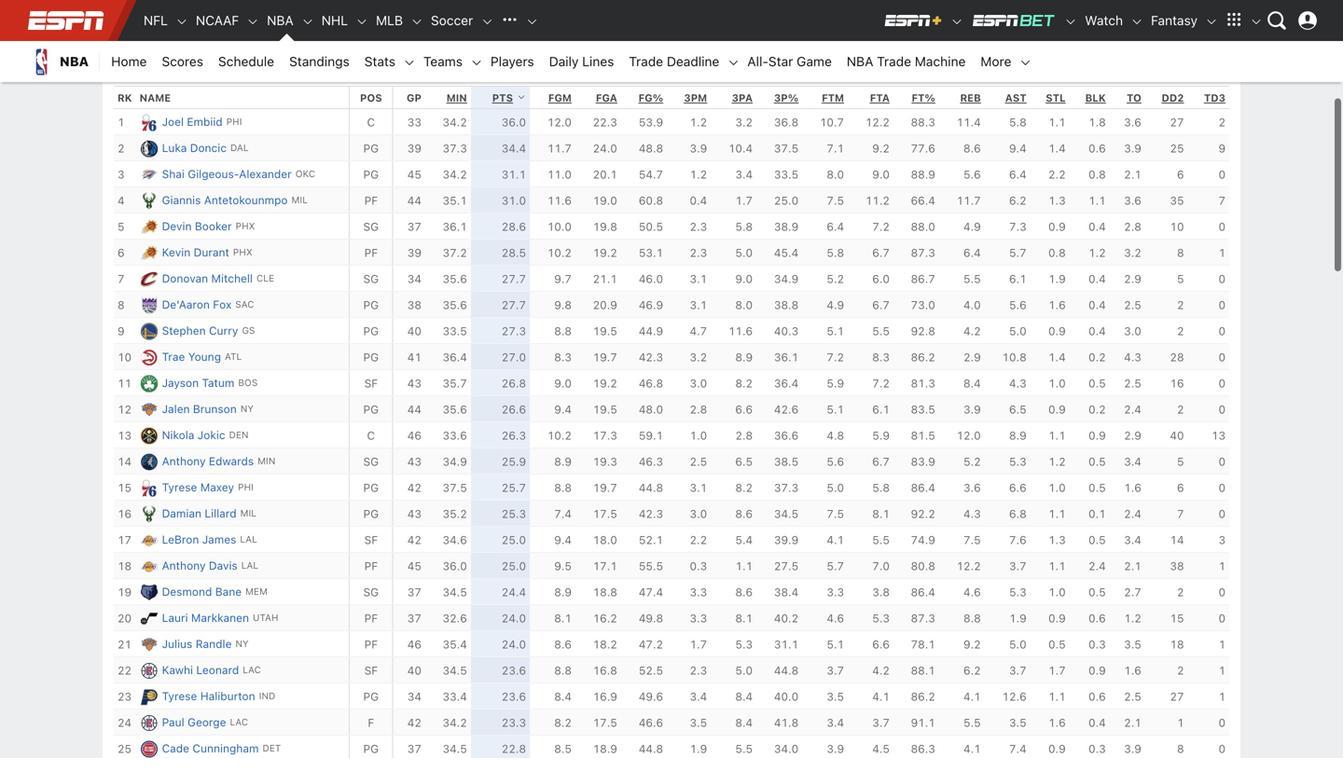 Task type: locate. For each thing, give the bounding box(es) containing it.
sf left 34.6
[[364, 534, 378, 547]]

1.0
[[1049, 377, 1066, 390], [690, 429, 707, 442], [1049, 482, 1066, 495], [1049, 586, 1066, 599]]

6.1 left 83.5
[[873, 403, 890, 416]]

2 23.6 from the top
[[502, 691, 526, 704]]

9.4 right the 26.6
[[554, 403, 572, 416]]

27.7 for 9.7
[[502, 273, 526, 286]]

45 for 34.2
[[408, 168, 422, 181]]

5.1 right 40.3
[[827, 325, 844, 338]]

16 down 28
[[1170, 377, 1185, 390]]

43
[[408, 377, 422, 390], [408, 456, 422, 469], [408, 508, 422, 521]]

trae
[[162, 351, 185, 364]]

86.4
[[911, 482, 936, 495], [911, 586, 936, 599]]

1 horizontal spatial 13
[[1212, 429, 1226, 442]]

44.8 for 3.1
[[639, 482, 664, 495]]

1 horizontal spatial 10
[[1170, 220, 1185, 233]]

46.8
[[639, 377, 664, 390]]

2 27 from the top
[[1170, 691, 1185, 704]]

lac for george
[[230, 717, 248, 728]]

0 horizontal spatial 1.7
[[690, 638, 707, 651]]

1 vertical spatial 6.6
[[1010, 482, 1027, 495]]

9 pg from the top
[[363, 691, 379, 704]]

1 sg from the top
[[363, 220, 379, 233]]

37.3
[[443, 142, 467, 155], [774, 482, 799, 495]]

1 86.2 from the top
[[911, 351, 936, 364]]

1 46 from the top
[[408, 429, 422, 442]]

1 horizontal spatial 7.4
[[1010, 743, 1027, 756]]

scores link
[[154, 41, 211, 82]]

phx inside kevin durant phx
[[233, 247, 253, 258]]

1 6.7 from the top
[[873, 247, 890, 260]]

2 for 92.8
[[1178, 325, 1185, 338]]

0 for 38.8
[[1219, 299, 1226, 312]]

42 for 37.5
[[408, 482, 422, 495]]

3 0.6 from the top
[[1089, 691, 1106, 704]]

ny inside the julius randle ny
[[236, 639, 249, 650]]

ftm
[[822, 92, 844, 104]]

2 45 from the top
[[408, 560, 422, 573]]

1 27.7 from the top
[[502, 273, 526, 286]]

espn more sports home page image
[[496, 7, 524, 35]]

ast link
[[1006, 92, 1027, 104]]

fox
[[213, 298, 232, 311]]

12.2 down the fta
[[866, 116, 890, 129]]

6
[[1178, 168, 1185, 181], [118, 247, 125, 260], [1178, 482, 1185, 495]]

1 horizontal spatial 1.9
[[1010, 612, 1027, 625]]

19.7 for 8.8
[[593, 482, 618, 495]]

0 horizontal spatial 0.8
[[1049, 247, 1066, 260]]

0 vertical spatial 44
[[408, 194, 422, 207]]

min down "teams" link
[[447, 92, 467, 104]]

3 6.7 from the top
[[873, 456, 890, 469]]

8.0 left "38.8"
[[736, 299, 753, 312]]

0 horizontal spatial trade
[[629, 54, 663, 69]]

desmond
[[162, 586, 212, 599]]

4.2 down 4.0 at the right of page
[[964, 325, 981, 338]]

espn bet image
[[971, 13, 1057, 28]]

0 vertical spatial 3.2
[[736, 116, 753, 129]]

0 vertical spatial 3
[[118, 168, 125, 181]]

0 horizontal spatial 6.4
[[827, 220, 844, 233]]

9.2 right 78.1
[[964, 638, 981, 651]]

0 vertical spatial 23.6
[[502, 665, 526, 678]]

44.8 for 1.9
[[639, 743, 664, 756]]

36.4 up 35.7
[[443, 351, 467, 364]]

1 27 from the top
[[1170, 116, 1185, 129]]

10.2 left 17.3
[[547, 429, 572, 442]]

0 vertical spatial 9.2
[[873, 142, 890, 155]]

0 vertical spatial 27
[[1170, 116, 1185, 129]]

19.2 down 19.8
[[593, 247, 618, 260]]

0.5 for 6
[[1089, 482, 1106, 495]]

5.9 up 4.8
[[827, 377, 844, 390]]

phi inside joel embiid phi
[[226, 116, 242, 127]]

2 44 from the top
[[408, 403, 422, 416]]

2 horizontal spatial 2.8
[[1124, 220, 1142, 233]]

1 pf from the top
[[364, 194, 378, 207]]

1 0 from the top
[[1219, 168, 1226, 181]]

0.2 for 2.4
[[1089, 403, 1106, 416]]

2 vertical spatial 2.9
[[1124, 429, 1142, 442]]

2 0 from the top
[[1219, 220, 1226, 233]]

34.2 for 42
[[443, 717, 467, 730]]

2.2 down the stl link
[[1049, 168, 1066, 181]]

34.5 up 32.6
[[443, 586, 467, 599]]

10 pg from the top
[[363, 743, 379, 756]]

1.4 down stl at top
[[1049, 142, 1066, 155]]

0 vertical spatial sf
[[364, 377, 378, 390]]

19.5
[[593, 325, 618, 338], [593, 403, 618, 416]]

19.5 up 17.3
[[593, 403, 618, 416]]

stats image
[[403, 56, 416, 69]]

92.2
[[911, 508, 936, 521]]

0 horizontal spatial 4.2
[[873, 665, 890, 678]]

3.1
[[690, 273, 707, 286], [690, 299, 707, 312], [690, 482, 707, 495]]

mil down 'okc'
[[292, 195, 308, 205]]

1 vertical spatial 34.9
[[443, 456, 467, 469]]

1 19.2 from the top
[[593, 247, 618, 260]]

0.6 for 2.5
[[1089, 691, 1106, 704]]

trade deadline
[[629, 54, 720, 69]]

1 45 from the top
[[408, 168, 422, 181]]

1 10.2 from the top
[[547, 247, 572, 260]]

1 tyrese from the top
[[162, 481, 197, 494]]

1 vertical spatial lac
[[230, 717, 248, 728]]

1 horizontal spatial 8.3
[[873, 351, 890, 364]]

9.4
[[1010, 142, 1027, 155], [554, 403, 572, 416], [554, 534, 572, 547]]

49.6
[[639, 691, 664, 704]]

2 5.1 from the top
[[827, 403, 844, 416]]

2 1.3 from the top
[[1049, 534, 1066, 547]]

11 0 from the top
[[1219, 508, 1226, 521]]

6.7 for 73.0
[[873, 299, 890, 312]]

1 anthony from the top
[[162, 455, 206, 468]]

46.9
[[639, 299, 664, 312]]

6.8
[[1010, 508, 1027, 521]]

shai
[[162, 168, 185, 181]]

0 for 38.5
[[1219, 456, 1226, 469]]

11.7
[[547, 142, 572, 155], [957, 194, 981, 207]]

1 vertical spatial tyrese
[[162, 690, 197, 703]]

machine
[[915, 54, 966, 69]]

1.1 for 12.6
[[1049, 691, 1066, 704]]

18.9
[[593, 743, 618, 756]]

0 vertical spatial 40
[[408, 325, 422, 338]]

6.6 up 6.8
[[1010, 482, 1027, 495]]

2 3.1 from the top
[[690, 299, 707, 312]]

1 34.2 from the top
[[443, 116, 467, 129]]

1 horizontal spatial 36.0
[[502, 116, 526, 129]]

2 42 from the top
[[408, 534, 422, 547]]

34.9 down 45.4
[[774, 273, 799, 286]]

1 87.3 from the top
[[911, 247, 936, 260]]

25 down 'dd2' link
[[1170, 142, 1185, 155]]

86.2 up 91.1
[[911, 691, 936, 704]]

0 horizontal spatial 4.3
[[964, 508, 981, 521]]

2 27.7 from the top
[[502, 299, 526, 312]]

fantasy
[[1151, 13, 1198, 28]]

1 vertical spatial 37.5
[[443, 482, 467, 495]]

92.8
[[911, 325, 936, 338]]

ny for brunson
[[241, 404, 254, 414]]

2 19.7 from the top
[[593, 482, 618, 495]]

2 vertical spatial 8
[[1178, 743, 1185, 756]]

88.9
[[911, 168, 936, 181]]

28.6
[[502, 220, 526, 233]]

nba up the fta
[[847, 54, 874, 69]]

16.8
[[593, 665, 618, 678]]

16 up 17
[[118, 508, 132, 521]]

5 pg from the top
[[363, 351, 379, 364]]

44 down 41
[[408, 403, 422, 416]]

8.8 for 4.7
[[554, 325, 572, 338]]

fg% link
[[639, 92, 664, 104]]

1 5.1 from the top
[[827, 325, 844, 338]]

1 horizontal spatial 6.2
[[1010, 194, 1027, 207]]

27 for 2.5
[[1170, 691, 1185, 704]]

phi inside tyrese maxey phi
[[238, 482, 254, 493]]

8 0 from the top
[[1219, 403, 1226, 416]]

41
[[408, 351, 422, 364]]

4 pf from the top
[[364, 612, 378, 625]]

8.4 right 81.3
[[964, 377, 981, 390]]

nhl link
[[314, 0, 356, 41]]

0 vertical spatial 5.7
[[1010, 247, 1027, 260]]

3.2
[[736, 116, 753, 129], [1124, 247, 1142, 260], [690, 351, 707, 364]]

phx up mitchell
[[233, 247, 253, 258]]

2 pf from the top
[[364, 247, 378, 260]]

86.4 up 92.2
[[911, 482, 936, 495]]

1 horizontal spatial 8.1
[[736, 612, 753, 625]]

25.0 for 52.1
[[502, 534, 526, 547]]

2 anthony from the top
[[162, 560, 206, 573]]

1.2
[[690, 116, 707, 129], [690, 168, 707, 181], [1089, 247, 1106, 260], [1049, 456, 1066, 469], [1124, 612, 1142, 625]]

ny inside jalen brunson ny
[[241, 404, 254, 414]]

2 horizontal spatial 6.6
[[1010, 482, 1027, 495]]

2 vertical spatial 3.6
[[964, 482, 981, 495]]

4.1 left 12.6
[[964, 691, 981, 704]]

3.0 for 92.2
[[690, 508, 707, 521]]

1 for 12.2
[[1219, 560, 1226, 573]]

19.2 for 10.2
[[593, 247, 618, 260]]

2 horizontal spatial 1.7
[[1049, 665, 1066, 678]]

3 34.2 from the top
[[443, 717, 467, 730]]

stl
[[1046, 92, 1066, 104]]

1 horizontal spatial more espn image
[[1250, 15, 1263, 28]]

lac inside the 'kawhi leonard lac'
[[243, 665, 261, 676]]

espn bet image
[[1065, 15, 1078, 28]]

1 vertical spatial 6.1
[[873, 403, 890, 416]]

cle
[[257, 273, 274, 284]]

mil inside damian lillard mil
[[240, 508, 257, 519]]

87.3 up 86.7
[[911, 247, 936, 260]]

3.1 for 44.8
[[690, 482, 707, 495]]

3.5
[[1124, 638, 1142, 651], [827, 691, 844, 704], [690, 717, 707, 730], [1010, 717, 1027, 730]]

0 horizontal spatial 5.2
[[827, 273, 844, 286]]

0 for 41.8
[[1219, 717, 1226, 730]]

2.4 for 0.2
[[1124, 403, 1142, 416]]

1 0.2 from the top
[[1089, 351, 1106, 364]]

46 for 35.4
[[408, 638, 422, 651]]

9
[[1219, 142, 1226, 155], [118, 325, 125, 338]]

sg for 36.1
[[363, 220, 379, 233]]

lal inside the anthony davis lal
[[241, 560, 259, 571]]

19.7 down 20.9
[[593, 351, 618, 364]]

4.1 right '39.9'
[[827, 534, 844, 547]]

0 vertical spatial c
[[367, 116, 375, 129]]

8.8 for 3.1
[[554, 482, 572, 495]]

6.4 up 7.3
[[1010, 168, 1027, 181]]

anthony down nikola
[[162, 455, 206, 468]]

0.3 for 86.3
[[1089, 743, 1106, 756]]

more image
[[1019, 56, 1032, 69]]

37.3 down the 38.5
[[774, 482, 799, 495]]

trade up the fta link
[[877, 54, 912, 69]]

to
[[1127, 92, 1142, 104]]

42 for 34.2
[[408, 717, 422, 730]]

1.1 for 5.8
[[1049, 116, 1066, 129]]

12 0 from the top
[[1219, 586, 1226, 599]]

0.1
[[1089, 508, 1106, 521]]

53.9
[[639, 116, 664, 129]]

8.1 left the 16.2
[[554, 612, 572, 625]]

25.0
[[774, 194, 799, 207], [502, 534, 526, 547], [502, 560, 526, 573]]

4.6
[[964, 586, 981, 599], [827, 612, 844, 625]]

25.0 up 38.9
[[774, 194, 799, 207]]

1 86.4 from the top
[[911, 482, 936, 495]]

standings
[[289, 54, 350, 69]]

86.4 for 5.8
[[911, 482, 936, 495]]

1 37 from the top
[[408, 220, 422, 233]]

lauri markkanen utah
[[162, 612, 278, 625]]

25.0 for 55.5
[[502, 560, 526, 573]]

players
[[491, 54, 534, 69]]

0 horizontal spatial 6.2
[[964, 665, 981, 678]]

5.1 up 4.8
[[827, 403, 844, 416]]

2 0.2 from the top
[[1089, 403, 1106, 416]]

44 left 35.1
[[408, 194, 422, 207]]

c left 33.6
[[367, 429, 375, 442]]

trade deadline image
[[727, 56, 740, 69]]

1 horizontal spatial 3.2
[[736, 116, 753, 129]]

0 vertical spatial 1.4
[[1049, 142, 1066, 155]]

46 for 33.6
[[408, 429, 422, 442]]

mil inside the "giannis antetokounmpo mil"
[[292, 195, 308, 205]]

nba image
[[301, 15, 314, 28]]

lac inside paul george lac
[[230, 717, 248, 728]]

julius
[[162, 638, 193, 651]]

7.5 down 4.8
[[827, 508, 844, 521]]

3.6 for 1.1
[[1124, 194, 1142, 207]]

mil for antetokounmpo
[[292, 195, 308, 205]]

0 vertical spatial 12.0
[[547, 116, 572, 129]]

1 vertical spatial 17.5
[[593, 717, 618, 730]]

2.5 for 12.6
[[1124, 691, 1142, 704]]

2.5
[[1124, 299, 1142, 312], [1124, 377, 1142, 390], [690, 456, 707, 469], [1124, 691, 1142, 704]]

nba left home
[[60, 54, 89, 69]]

8.0
[[827, 168, 844, 181], [736, 299, 753, 312]]

5.1 left 78.1
[[827, 638, 844, 651]]

1 vertical spatial sf
[[364, 534, 378, 547]]

2 46 from the top
[[408, 638, 422, 651]]

lac for leonard
[[243, 665, 261, 676]]

0 vertical spatial 5.1
[[827, 325, 844, 338]]

phx inside the "devin booker phx"
[[236, 221, 255, 232]]

2.9
[[1124, 273, 1142, 286], [964, 351, 981, 364], [1124, 429, 1142, 442]]

1 vertical spatial 11.7
[[957, 194, 981, 207]]

lal inside lebron james lal
[[240, 534, 257, 545]]

1.6
[[1049, 299, 1066, 312], [1124, 482, 1142, 495], [1124, 665, 1142, 678], [1049, 717, 1066, 730]]

27.3
[[502, 325, 526, 338]]

34.5 for 8.5
[[443, 743, 467, 756]]

nba right ncaaf icon
[[267, 13, 294, 28]]

34.2 for 33
[[443, 116, 467, 129]]

0 horizontal spatial 2.2
[[690, 534, 707, 547]]

sf for 43
[[364, 377, 378, 390]]

16.9
[[593, 691, 618, 704]]

jayson
[[162, 377, 199, 390]]

2 vertical spatial 4.3
[[964, 508, 981, 521]]

3 pf from the top
[[364, 560, 378, 573]]

17.5 down 16.9
[[593, 717, 618, 730]]

2 39 from the top
[[408, 247, 422, 260]]

0 vertical spatial 0.6
[[1089, 142, 1106, 155]]

1 13 from the left
[[118, 429, 132, 442]]

3.0 for 81.3
[[690, 377, 707, 390]]

33
[[408, 116, 422, 129]]

5 for 46.0
[[1178, 273, 1185, 286]]

fga link
[[596, 92, 618, 104]]

11.6 up 10.0
[[547, 194, 572, 207]]

schedule
[[218, 54, 274, 69]]

86.2 down 92.8 at right
[[911, 351, 936, 364]]

1.4 right 10.8 at the top right of the page
[[1049, 351, 1066, 364]]

2 sg from the top
[[363, 273, 379, 286]]

1 vertical spatial 23.6
[[502, 691, 526, 704]]

44.8 down 46.6 at left bottom
[[639, 743, 664, 756]]

6 pg from the top
[[363, 403, 379, 416]]

87.3 up 78.1
[[911, 612, 936, 625]]

2 37 from the top
[[408, 586, 422, 599]]

pg
[[363, 142, 379, 155], [363, 168, 379, 181], [363, 299, 379, 312], [363, 325, 379, 338], [363, 351, 379, 364], [363, 403, 379, 416], [363, 482, 379, 495], [363, 508, 379, 521], [363, 691, 379, 704], [363, 743, 379, 756]]

0 horizontal spatial 37.5
[[443, 482, 467, 495]]

1 17.5 from the top
[[593, 508, 618, 521]]

0 vertical spatial 3.6
[[1124, 116, 1142, 129]]

14
[[118, 456, 132, 469], [1170, 534, 1185, 547]]

1 vertical spatial 45
[[408, 560, 422, 573]]

1 34 from the top
[[408, 273, 422, 286]]

11.7 right 66.4
[[957, 194, 981, 207]]

2 10.2 from the top
[[547, 429, 572, 442]]

48.0
[[639, 403, 664, 416]]

9 down td3 link
[[1219, 142, 1226, 155]]

4.3 down 10.8 at the top right of the page
[[1010, 377, 1027, 390]]

0 vertical spatial 87.3
[[911, 247, 936, 260]]

1 2.1 from the top
[[1124, 168, 1142, 181]]

fantasy image
[[1206, 15, 1219, 28]]

7.4
[[554, 508, 572, 521], [1010, 743, 1027, 756]]

5.3
[[1010, 456, 1027, 469], [1010, 586, 1027, 599], [873, 612, 890, 625], [736, 638, 753, 651]]

34.2 down min link
[[443, 116, 467, 129]]

min link
[[447, 92, 467, 104]]

1 horizontal spatial 6.1
[[1010, 273, 1027, 286]]

0.9 for 6.5
[[1049, 403, 1066, 416]]

3.7 up 12.6
[[1010, 665, 1027, 678]]

2.2 left 5.4
[[690, 534, 707, 547]]

8.4
[[964, 377, 981, 390], [554, 691, 572, 704], [736, 691, 753, 704], [736, 717, 753, 730]]

trade
[[629, 54, 663, 69], [877, 54, 912, 69]]

1 vertical spatial 87.3
[[911, 612, 936, 625]]

2 vertical spatial 7.2
[[873, 377, 890, 390]]

3 3.1 from the top
[[690, 482, 707, 495]]

35.1
[[443, 194, 467, 207]]

6.7 left 83.9
[[873, 456, 890, 469]]

0 vertical spatial 33.5
[[774, 168, 799, 181]]

0 for 34.5
[[1219, 508, 1226, 521]]

5 for 46.3
[[1178, 456, 1185, 469]]

1 pg from the top
[[363, 142, 379, 155]]

2 86.2 from the top
[[911, 691, 936, 704]]

40.3
[[774, 325, 799, 338]]

2 1.4 from the top
[[1049, 351, 1066, 364]]

gs
[[242, 325, 255, 336]]

1 19.7 from the top
[[593, 351, 618, 364]]

34.2 up 35.1
[[443, 168, 467, 181]]

5 pf from the top
[[364, 638, 378, 651]]

1 1.4 from the top
[[1049, 142, 1066, 155]]

0.4 for 6.1
[[1089, 273, 1106, 286]]

randle
[[196, 638, 232, 651]]

devin booker phx
[[162, 220, 255, 233]]

1 42 from the top
[[408, 482, 422, 495]]

10.4
[[729, 142, 753, 155]]

0.9
[[1049, 220, 1066, 233], [1049, 325, 1066, 338], [1049, 403, 1066, 416], [1089, 429, 1106, 442], [1049, 612, 1066, 625], [1089, 665, 1106, 678], [1049, 743, 1066, 756]]

global navigation element
[[19, 0, 1325, 41]]

3.3 for 38.4
[[690, 586, 707, 599]]

9.4 for 39.9
[[554, 534, 572, 547]]

2 vertical spatial 42
[[408, 717, 422, 730]]

0 horizontal spatial 6.5
[[736, 456, 753, 469]]

1 horizontal spatial nba
[[267, 13, 294, 28]]

1 39 from the top
[[408, 142, 422, 155]]

2 86.4 from the top
[[911, 586, 936, 599]]

1 1.3 from the top
[[1049, 194, 1066, 207]]

2 35.6 from the top
[[443, 299, 467, 312]]

1 vertical spatial 5
[[1178, 273, 1185, 286]]

2 43 from the top
[[408, 456, 422, 469]]

fgm
[[548, 92, 572, 104]]

1 vertical spatial 1.4
[[1049, 351, 1066, 364]]

phx for durant
[[233, 247, 253, 258]]

45 for 36.0
[[408, 560, 422, 573]]

0.9 for 5.0
[[1049, 325, 1066, 338]]

0 vertical spatial 24.0
[[593, 142, 618, 155]]

17.5 up 18.0
[[593, 508, 618, 521]]

11.6 right the 4.7
[[729, 325, 753, 338]]

4.3 left 6.8
[[964, 508, 981, 521]]

2 2.3 from the top
[[690, 247, 707, 260]]

3p%
[[774, 92, 799, 104]]

3 5.1 from the top
[[827, 638, 844, 651]]

nba link up schedule
[[260, 0, 301, 41]]

9.4 up 9.5
[[554, 534, 572, 547]]

2 vertical spatial 1.7
[[1049, 665, 1066, 678]]

0 vertical spatial phi
[[226, 116, 242, 127]]

37 for 24.4
[[408, 586, 422, 599]]

5.2 right 83.9
[[964, 456, 981, 469]]

36.0 down pts link
[[502, 116, 526, 129]]

2 vertical spatial 7
[[1178, 508, 1185, 521]]

min right "edwards"
[[258, 456, 276, 467]]

9.8
[[554, 299, 572, 312]]

1 sf from the top
[[364, 377, 378, 390]]

0 vertical spatial 43
[[408, 377, 422, 390]]

1 8.3 from the left
[[554, 351, 572, 364]]

14 0 from the top
[[1219, 717, 1226, 730]]

0 vertical spatial 37.3
[[443, 142, 467, 155]]

12.0 right "81.5"
[[957, 429, 981, 442]]

87.3 for 5.3
[[911, 612, 936, 625]]

3 43 from the top
[[408, 508, 422, 521]]

1 44 from the top
[[408, 194, 422, 207]]

3 pg from the top
[[363, 299, 379, 312]]

9.4 down ast link
[[1010, 142, 1027, 155]]

36.4 up 42.6 at the right
[[774, 377, 799, 390]]

3.3 right 47.4
[[690, 586, 707, 599]]

phi up the 'dal'
[[226, 116, 242, 127]]

curry
[[209, 324, 238, 337]]

1 vertical spatial 25.0
[[502, 534, 526, 547]]

more espn image
[[1220, 7, 1248, 35], [1250, 15, 1263, 28]]

3 sf from the top
[[364, 665, 378, 678]]

10 0 from the top
[[1219, 482, 1226, 495]]

0.6 for 3.9
[[1089, 142, 1106, 155]]

6 0 from the top
[[1219, 351, 1226, 364]]

1 vertical spatial 9.4
[[554, 403, 572, 416]]

2 tyrese from the top
[[162, 690, 197, 703]]

9 up '11'
[[118, 325, 125, 338]]

4
[[118, 194, 125, 207]]

2 0.6 from the top
[[1089, 612, 1106, 625]]

2 2.1 from the top
[[1124, 560, 1142, 573]]

1 23.6 from the top
[[502, 665, 526, 678]]

lal for davis
[[241, 560, 259, 571]]

2 87.3 from the top
[[911, 612, 936, 625]]

1 horizontal spatial 34.9
[[774, 273, 799, 286]]

0 horizontal spatial 36.4
[[443, 351, 467, 364]]

37 for 22.8
[[408, 743, 422, 756]]

nfl link
[[136, 0, 175, 41]]

5.6 right 4.0 at the right of page
[[1010, 299, 1027, 312]]

1 horizontal spatial 2.2
[[1049, 168, 1066, 181]]

0 vertical spatial 86.4
[[911, 482, 936, 495]]

36.1 down 40.3
[[774, 351, 799, 364]]

4 pg from the top
[[363, 325, 379, 338]]

0 horizontal spatial 31.1
[[502, 168, 526, 181]]

sf for 42
[[364, 534, 378, 547]]

0 vertical spatial 9.4
[[1010, 142, 1027, 155]]

teams image
[[470, 56, 483, 69]]

tyrese up damian
[[162, 481, 197, 494]]

44 for 35.6
[[408, 403, 422, 416]]

5.6 down 4.8
[[827, 456, 844, 469]]

3 35.6 from the top
[[443, 403, 467, 416]]

2 pg from the top
[[363, 168, 379, 181]]

39 for 37.2
[[408, 247, 422, 260]]

9 0 from the top
[[1219, 456, 1226, 469]]

nba
[[267, 13, 294, 28], [60, 54, 89, 69], [847, 54, 874, 69]]

1 35.6 from the top
[[443, 273, 467, 286]]

1 horizontal spatial 37.3
[[774, 482, 799, 495]]

15 0 from the top
[[1219, 743, 1226, 756]]

2 42.3 from the top
[[639, 508, 664, 521]]

13 0 from the top
[[1219, 612, 1226, 625]]

21
[[118, 638, 132, 651]]

42.3 for 19.7
[[639, 351, 664, 364]]

7 pg from the top
[[363, 482, 379, 495]]

1 43 from the top
[[408, 377, 422, 390]]

pos
[[360, 92, 382, 104]]

17.5 for 7.4
[[593, 508, 618, 521]]

c down the pos
[[367, 116, 375, 129]]

46.0
[[639, 273, 664, 286]]

46.6
[[639, 717, 664, 730]]

1 vertical spatial 31.1
[[774, 638, 799, 651]]

1 vertical spatial 3
[[1219, 534, 1226, 547]]

7 right 0.1
[[1178, 508, 1185, 521]]

34.9 down 33.6
[[443, 456, 467, 469]]

1 vertical spatial 6.5
[[736, 456, 753, 469]]

stats
[[365, 54, 396, 69]]

3 2.1 from the top
[[1124, 717, 1142, 730]]

1 vertical spatial phi
[[238, 482, 254, 493]]

1 horizontal spatial 4.3
[[1010, 377, 1027, 390]]

phi for embiid
[[226, 116, 242, 127]]

18.8
[[593, 586, 618, 599]]

2 trade from the left
[[877, 54, 912, 69]]

27.7 up the 27.3
[[502, 299, 526, 312]]

ftm link
[[822, 92, 844, 104]]

42.3 down 44.9
[[639, 351, 664, 364]]

2 horizontal spatial 7
[[1219, 194, 1226, 207]]

0 horizontal spatial 1.9
[[690, 743, 707, 756]]

2 c from the top
[[367, 429, 375, 442]]

5.2 left the 6.0
[[827, 273, 844, 286]]

1 horizontal spatial 2.8
[[736, 429, 753, 442]]

1 0.6 from the top
[[1089, 142, 1106, 155]]

sf left 35.7
[[364, 377, 378, 390]]

1 horizontal spatial 0.8
[[1089, 168, 1106, 181]]

pg for 38
[[363, 299, 379, 312]]

1 19.5 from the top
[[593, 325, 618, 338]]

7 left donovan
[[118, 273, 125, 286]]

trade up fg%
[[629, 54, 663, 69]]

2.3 for 50.5
[[690, 220, 707, 233]]

nba inside global navigation 'element'
[[267, 13, 294, 28]]

36.0 down 34.6
[[443, 560, 467, 573]]

mlb
[[376, 13, 403, 28]]

lal for james
[[240, 534, 257, 545]]

1 vertical spatial ny
[[236, 639, 249, 650]]

0 horizontal spatial 5.7
[[827, 560, 844, 573]]

5.1 for 42.6
[[827, 403, 844, 416]]

2.3 right 52.5
[[690, 665, 707, 678]]

1.0 for 4.6
[[1049, 586, 1066, 599]]

0.4 for 3.5
[[1089, 717, 1106, 730]]

1 horizontal spatial 38
[[1170, 560, 1185, 573]]



Task type: describe. For each thing, give the bounding box(es) containing it.
tyrese for tyrese maxey
[[162, 481, 197, 494]]

1 vertical spatial 2.8
[[690, 403, 707, 416]]

37.2
[[443, 247, 467, 260]]

3.5 down 12.6
[[1010, 717, 1027, 730]]

sf for 40
[[364, 665, 378, 678]]

0 horizontal spatial more espn image
[[1220, 7, 1248, 35]]

1.3 for 7.6
[[1049, 534, 1066, 547]]

1.1 for 6.8
[[1049, 508, 1066, 521]]

more sports image
[[526, 15, 539, 28]]

3.7 left 88.1
[[827, 665, 844, 678]]

kevin durant link
[[162, 244, 229, 261]]

0 vertical spatial 3.0
[[1124, 325, 1142, 338]]

3.5 down 2.7
[[1124, 638, 1142, 651]]

to link
[[1127, 92, 1142, 104]]

tyrese for tyrese haliburton
[[162, 690, 197, 703]]

8.4 left 16.9
[[554, 691, 572, 704]]

34.2 for 45
[[443, 168, 467, 181]]

luka
[[162, 142, 187, 155]]

1 horizontal spatial 4.9
[[964, 220, 981, 233]]

28
[[1170, 351, 1185, 364]]

8.6 left the 38.4
[[736, 586, 753, 599]]

53.1
[[639, 247, 664, 260]]

1 vertical spatial 7
[[118, 273, 125, 286]]

2 vertical spatial 8.2
[[554, 717, 572, 730]]

1 horizontal spatial nba link
[[260, 0, 301, 41]]

1 vertical spatial 5.9
[[873, 429, 890, 442]]

sg for 35.6
[[363, 273, 379, 286]]

pg for 44
[[363, 403, 379, 416]]

1 horizontal spatial 9
[[1219, 142, 1226, 155]]

34 for 35.6
[[408, 273, 422, 286]]

78.1
[[911, 638, 936, 651]]

40.0
[[774, 691, 799, 704]]

7.2 for 5.9
[[873, 377, 890, 390]]

0 vertical spatial 1.7
[[736, 194, 753, 207]]

4.1 up 4.5
[[873, 691, 890, 704]]

embiid
[[187, 115, 223, 128]]

5.5 left 34.0
[[736, 743, 753, 756]]

1 horizontal spatial 33.5
[[774, 168, 799, 181]]

lebron james lal
[[162, 533, 257, 546]]

1 horizontal spatial 14
[[1170, 534, 1185, 547]]

2.9 for 1.1
[[1124, 429, 1142, 442]]

10.0
[[547, 220, 572, 233]]

1 vertical spatial 36.4
[[774, 377, 799, 390]]

0 vertical spatial 6.1
[[1010, 273, 1027, 286]]

0 vertical spatial 5
[[118, 220, 125, 233]]

1 vertical spatial 36.1
[[774, 351, 799, 364]]

2 vertical spatial 2.8
[[736, 429, 753, 442]]

2.1 for 2.4
[[1124, 560, 1142, 573]]

34.5 for 8.9
[[443, 586, 467, 599]]

1 horizontal spatial 3
[[1219, 534, 1226, 547]]

2 vertical spatial 9.0
[[554, 377, 572, 390]]

0.6 for 1.2
[[1089, 612, 1106, 625]]

86.2 for 8.3
[[911, 351, 936, 364]]

34.6
[[443, 534, 467, 547]]

8.4 left 41.8
[[736, 717, 753, 730]]

1 vertical spatial 2.9
[[964, 351, 981, 364]]

19.2 for 9.0
[[593, 377, 618, 390]]

1 vertical spatial 8.0
[[736, 299, 753, 312]]

stl link
[[1046, 92, 1066, 104]]

0 vertical spatial 6.4
[[1010, 168, 1027, 181]]

phx for booker
[[236, 221, 255, 232]]

86.4 for 3.8
[[911, 586, 936, 599]]

1 vertical spatial 40
[[1170, 429, 1185, 442]]

0 vertical spatial 5.2
[[827, 273, 844, 286]]

ny for randle
[[236, 639, 249, 650]]

profile management image
[[1299, 11, 1317, 30]]

1 trade from the left
[[629, 54, 663, 69]]

6.7 for 83.9
[[873, 456, 890, 469]]

77.6
[[911, 142, 936, 155]]

1 for 9.2
[[1219, 638, 1226, 651]]

1 for 6.4
[[1219, 247, 1226, 260]]

1 vertical spatial 1.9
[[1010, 612, 1027, 625]]

19
[[118, 586, 132, 599]]

c for 33
[[367, 116, 375, 129]]

26.8
[[502, 377, 526, 390]]

devin
[[162, 220, 192, 233]]

1 vertical spatial 16
[[118, 508, 132, 521]]

86.3
[[911, 743, 936, 756]]

1 vertical spatial 33.5
[[443, 325, 467, 338]]

1 vertical spatial 3.2
[[1124, 247, 1142, 260]]

bane
[[215, 586, 242, 599]]

66.4
[[911, 194, 936, 207]]

0 horizontal spatial 5.9
[[827, 377, 844, 390]]

2.1 for 0.8
[[1124, 168, 1142, 181]]

espn plus image
[[951, 15, 964, 28]]

teams
[[424, 54, 463, 69]]

1 vertical spatial 12.2
[[957, 560, 981, 573]]

pg for 42
[[363, 482, 379, 495]]

ncaaf
[[196, 13, 239, 28]]

10.2 for 17.3
[[547, 429, 572, 442]]

2 vertical spatial 5.6
[[827, 456, 844, 469]]

3.7 down 7.6
[[1010, 560, 1027, 573]]

8 for 44.8
[[1178, 743, 1185, 756]]

kevin
[[162, 246, 191, 259]]

2.7
[[1124, 586, 1142, 599]]

kawhi leonard lac
[[162, 664, 261, 677]]

0 vertical spatial 36.1
[[443, 220, 467, 233]]

home link
[[104, 41, 154, 82]]

34.5 up '39.9'
[[774, 508, 799, 521]]

lebron james link
[[162, 531, 236, 549]]

2 vertical spatial 3.2
[[690, 351, 707, 364]]

alexander
[[239, 168, 292, 181]]

1 vertical spatial 5.2
[[964, 456, 981, 469]]

2 vertical spatial 6.4
[[964, 247, 981, 260]]

33.4
[[443, 691, 467, 704]]

5.5 left 92.8 at right
[[873, 325, 890, 338]]

35.4
[[443, 638, 467, 651]]

5.5 right 91.1
[[964, 717, 981, 730]]

4.1 right 86.3
[[964, 743, 981, 756]]

1 vertical spatial 25
[[118, 743, 132, 756]]

maxey
[[200, 481, 234, 494]]

0 for 40.2
[[1219, 612, 1226, 625]]

8.2 for 36.4
[[736, 377, 753, 390]]

0 vertical spatial 5.6
[[964, 168, 981, 181]]

0.3 for 78.1
[[1089, 638, 1106, 651]]

2 horizontal spatial 8.1
[[873, 508, 890, 521]]

7.2 for 6.4
[[873, 220, 890, 233]]

0 vertical spatial 16
[[1170, 377, 1185, 390]]

pg for 40
[[363, 325, 379, 338]]

2 for 73.0
[[1178, 299, 1185, 312]]

16.2
[[593, 612, 618, 625]]

fg%
[[639, 92, 664, 104]]

37 for 28.6
[[408, 220, 422, 233]]

1 vertical spatial 11.6
[[729, 325, 753, 338]]

32.6
[[443, 612, 467, 625]]

mlb image
[[411, 15, 424, 28]]

ind
[[259, 691, 276, 702]]

1 vertical spatial 12.0
[[957, 429, 981, 442]]

39 for 37.3
[[408, 142, 422, 155]]

gilgeous-
[[188, 168, 239, 181]]

1 horizontal spatial 8.0
[[827, 168, 844, 181]]

1 vertical spatial 2.2
[[690, 534, 707, 547]]

2 horizontal spatial nba
[[847, 54, 874, 69]]

joel
[[162, 115, 184, 128]]

soccer image
[[481, 15, 494, 28]]

34 for 33.4
[[408, 691, 422, 704]]

8.6 left 18.2
[[554, 638, 572, 651]]

88.1
[[911, 665, 936, 678]]

3.3 for 40.2
[[690, 612, 707, 625]]

3.8
[[873, 586, 890, 599]]

0 horizontal spatial 34.9
[[443, 456, 467, 469]]

44 for 35.1
[[408, 194, 422, 207]]

2 vertical spatial 7.5
[[964, 534, 981, 547]]

donovan mitchell cle
[[162, 272, 274, 285]]

2 8.3 from the left
[[873, 351, 890, 364]]

0 for 34.0
[[1219, 743, 1226, 756]]

3.1 for 46.0
[[690, 273, 707, 286]]

44.9
[[639, 325, 664, 338]]

8.8 for 2.3
[[554, 665, 572, 678]]

espn+ image
[[884, 13, 943, 28]]

40 for 40.3
[[408, 325, 422, 338]]

0.9 for 1.9
[[1049, 612, 1066, 625]]

det
[[263, 743, 281, 754]]

nhl
[[322, 13, 348, 28]]

0 vertical spatial 7.4
[[554, 508, 572, 521]]

0 horizontal spatial nba
[[60, 54, 89, 69]]

fgm link
[[548, 92, 572, 104]]

de'aaron
[[162, 298, 210, 311]]

19.5 for 8.8
[[593, 325, 618, 338]]

87.3 for 6.7
[[911, 247, 936, 260]]

3pa link
[[732, 92, 753, 104]]

37 for 24.0
[[408, 612, 422, 625]]

2 13 from the left
[[1212, 429, 1226, 442]]

52.5
[[639, 665, 664, 678]]

pg for 45
[[363, 168, 379, 181]]

86.2 for 4.1
[[911, 691, 936, 704]]

1 vertical spatial 9
[[118, 325, 125, 338]]

ncaaf image
[[246, 15, 260, 28]]

20.9
[[593, 299, 618, 312]]

sg for 34.5
[[363, 586, 379, 599]]

20.1
[[593, 168, 618, 181]]

83.9
[[911, 456, 936, 469]]

reb
[[961, 92, 981, 104]]

1 vertical spatial 10
[[118, 351, 132, 364]]

devin booker link
[[162, 218, 232, 235]]

42 for 34.6
[[408, 534, 422, 547]]

3.7 up 4.5
[[873, 717, 890, 730]]

8.6 down 11.4
[[964, 142, 981, 155]]

damian
[[162, 507, 201, 520]]

1 horizontal spatial 18
[[1170, 638, 1185, 651]]

0 vertical spatial 2.8
[[1124, 220, 1142, 233]]

0 horizontal spatial 37.3
[[443, 142, 467, 155]]

8 for 53.1
[[1178, 247, 1185, 260]]

0 for 36.4
[[1219, 377, 1226, 390]]

12.6
[[1002, 691, 1027, 704]]

0 vertical spatial 14
[[118, 456, 132, 469]]

1 horizontal spatial 11.7
[[957, 194, 981, 207]]

nikola jokic link
[[162, 427, 225, 444]]

0 vertical spatial 37.5
[[774, 142, 799, 155]]

shai gilgeous-alexander okc
[[162, 168, 315, 181]]

6 for 44.8
[[1178, 482, 1185, 495]]

2.1 for 0.4
[[1124, 717, 1142, 730]]

1 horizontal spatial 4.6
[[964, 586, 981, 599]]

0.5 for 14
[[1089, 534, 1106, 547]]

0 horizontal spatial nba link
[[19, 41, 100, 82]]

2 horizontal spatial 1.9
[[1049, 273, 1066, 286]]

nhl image
[[356, 15, 369, 28]]

3.6 for 1.8
[[1124, 116, 1142, 129]]

1 vertical spatial 37.3
[[774, 482, 799, 495]]

36.8
[[774, 116, 799, 129]]

4.8
[[827, 429, 844, 442]]

doncic
[[190, 142, 227, 155]]

17.3
[[593, 429, 618, 442]]

0.4 for 5.0
[[1089, 325, 1106, 338]]

fta
[[870, 92, 890, 104]]

1 vertical spatial 4.9
[[827, 299, 844, 312]]

2 vertical spatial 6.6
[[873, 638, 890, 651]]

10.7
[[820, 116, 844, 129]]

9.5
[[554, 560, 572, 573]]

0 horizontal spatial 12.2
[[866, 116, 890, 129]]

41.8
[[774, 717, 799, 730]]

pf for 46
[[364, 638, 378, 651]]

2 for 88.1
[[1178, 665, 1185, 678]]

2 vertical spatial 1.9
[[690, 743, 707, 756]]

0 horizontal spatial 15
[[118, 482, 132, 495]]

6 for 54.7
[[1178, 168, 1185, 181]]

davis
[[209, 560, 238, 573]]

mil for lillard
[[240, 508, 257, 519]]

55.5
[[639, 560, 664, 573]]

0 horizontal spatial 36.0
[[443, 560, 467, 573]]

giannis antetokounmpo link
[[162, 191, 288, 209]]

43 for 34.9
[[408, 456, 422, 469]]

anthony davis lal
[[162, 560, 259, 573]]

0 vertical spatial 0.8
[[1089, 168, 1106, 181]]

pf for 37
[[364, 612, 378, 625]]

soccer
[[431, 13, 473, 28]]

ft%
[[912, 92, 936, 104]]

24.0 for 8.6
[[502, 638, 526, 651]]

5.5 up 7.0
[[873, 534, 890, 547]]

24.4
[[502, 586, 526, 599]]

1 horizontal spatial 7
[[1178, 508, 1185, 521]]

jalen brunson ny
[[162, 403, 254, 416]]

2.5 for 5.6
[[1124, 299, 1142, 312]]

cade
[[162, 742, 189, 755]]

27 for 3.6
[[1170, 116, 1185, 129]]

0.4 for 7.3
[[1089, 220, 1106, 233]]

0 vertical spatial 25.0
[[774, 194, 799, 207]]

0 vertical spatial 36.4
[[443, 351, 467, 364]]

1 vertical spatial 6.4
[[827, 220, 844, 233]]

0 vertical spatial 10
[[1170, 220, 1185, 233]]

jayson tatum bos
[[162, 377, 258, 390]]

pf for 45
[[364, 560, 378, 573]]

sg for 34.9
[[363, 456, 379, 469]]

0 for 38.4
[[1219, 586, 1226, 599]]

nfl image
[[175, 15, 188, 28]]

3.5 right 40.0
[[827, 691, 844, 704]]

54.7
[[639, 168, 664, 181]]

watch image
[[1131, 15, 1144, 28]]

2 for 86.4
[[1178, 586, 1185, 599]]

0.9 for 7.4
[[1049, 743, 1066, 756]]

1.8
[[1089, 116, 1106, 129]]

8.4 left 40.0
[[736, 691, 753, 704]]

45.4
[[774, 247, 799, 260]]

19.0
[[593, 194, 618, 207]]

26.6
[[502, 403, 526, 416]]

all-star game link
[[740, 41, 840, 82]]

5.5 up 4.0 at the right of page
[[964, 273, 981, 286]]

0 vertical spatial 2.2
[[1049, 168, 1066, 181]]

9.4 for 42.6
[[554, 403, 572, 416]]

anthony for anthony davis
[[162, 560, 206, 573]]

1 vertical spatial 4.3
[[1010, 377, 1027, 390]]

0.5 for 16
[[1089, 377, 1106, 390]]

pg for 43
[[363, 508, 379, 521]]

0 horizontal spatial 38
[[408, 299, 422, 312]]

11
[[118, 377, 132, 390]]

8.6 up 5.4
[[736, 508, 753, 521]]

leonard
[[196, 664, 239, 677]]

1 vertical spatial 38
[[1170, 560, 1185, 573]]

damian lillard link
[[162, 505, 237, 523]]

1 horizontal spatial 25
[[1170, 142, 1185, 155]]

40.2
[[774, 612, 799, 625]]

bos
[[238, 378, 258, 388]]

3pm
[[684, 92, 707, 104]]

2.3 for 53.1
[[690, 247, 707, 260]]

all-star game
[[748, 54, 832, 69]]

1.4 for 9.4
[[1049, 142, 1066, 155]]

0 for 42.6
[[1219, 403, 1226, 416]]

min inside anthony edwards min
[[258, 456, 276, 467]]

1 horizontal spatial 4.2
[[964, 325, 981, 338]]

soccer link
[[424, 0, 481, 41]]

lines
[[582, 54, 614, 69]]

3.5 right 46.6 at left bottom
[[690, 717, 707, 730]]

1 horizontal spatial 6.5
[[1010, 403, 1027, 416]]

1 for 4.1
[[1219, 691, 1226, 704]]

23
[[118, 691, 132, 704]]

2 vertical spatial 2.4
[[1089, 560, 1106, 573]]

pf for 44
[[364, 194, 378, 207]]

0 for 38.9
[[1219, 220, 1226, 233]]

1.0 for 3.6
[[1049, 482, 1066, 495]]

players link
[[483, 41, 542, 82]]

0 horizontal spatial 11.7
[[547, 142, 572, 155]]

0 horizontal spatial 6.6
[[736, 403, 753, 416]]

1 horizontal spatial min
[[447, 92, 467, 104]]

3.3 left 3.8
[[827, 586, 844, 599]]

34.0
[[774, 743, 799, 756]]



Task type: vqa. For each thing, say whether or not it's contained in the screenshot.


